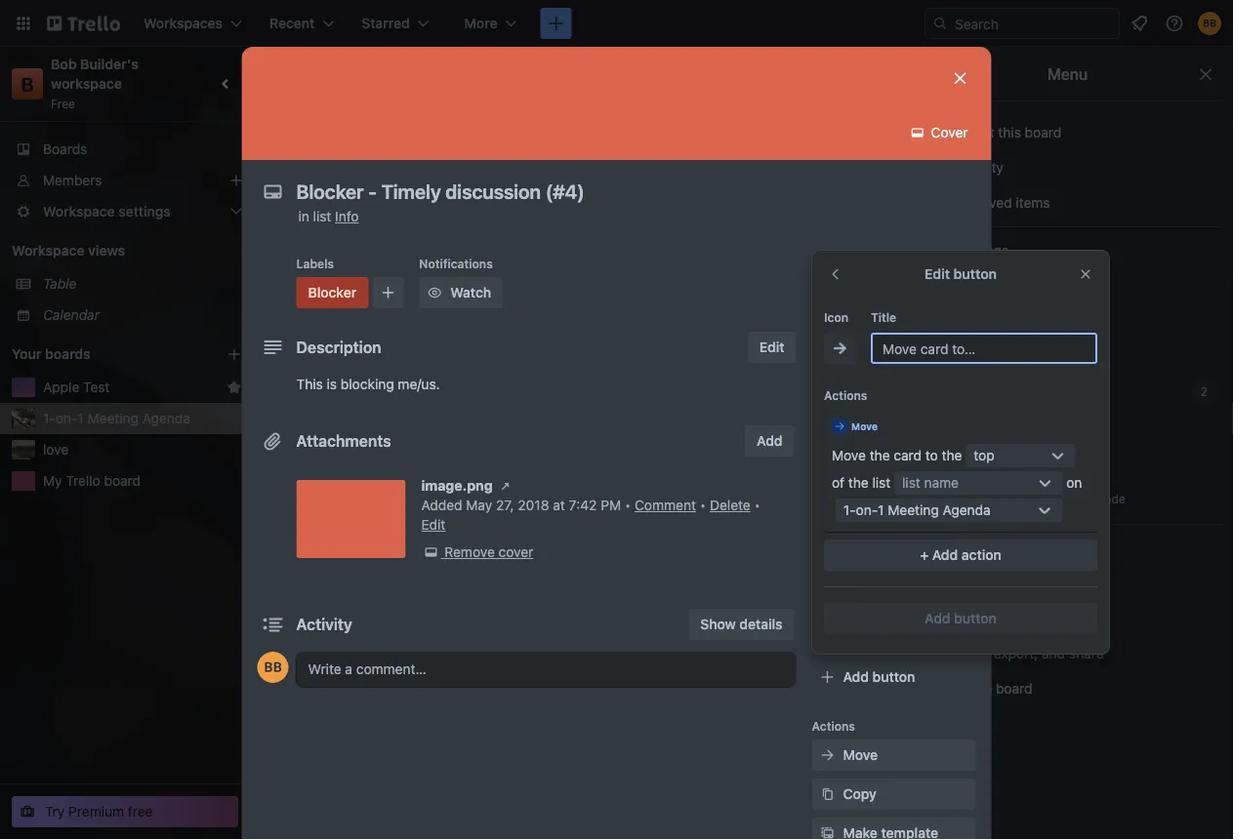 Task type: describe. For each thing, give the bounding box(es) containing it.
please
[[895, 271, 936, 287]]

about this board
[[957, 125, 1062, 141]]

copy for copy
[[843, 787, 877, 803]]

checklist link
[[812, 348, 976, 379]]

of
[[832, 475, 845, 491]]

how to use this board
[[285, 360, 423, 376]]

1 horizontal spatial 1-
[[844, 502, 856, 519]]

2 link
[[914, 376, 1222, 407]]

love link
[[43, 440, 242, 460]]

0 vertical spatial move
[[852, 421, 878, 432]]

boards
[[45, 346, 90, 362]]

added
[[421, 498, 463, 514]]

in list info
[[298, 209, 359, 225]]

1 horizontal spatial ups
[[919, 589, 944, 606]]

search image
[[933, 16, 948, 31]]

discuss - suggested topic (#3) link
[[285, 534, 504, 554]]

2 vertical spatial button
[[873, 669, 915, 686]]

starred icon image
[[227, 380, 242, 396]]

info
[[335, 209, 359, 225]]

add board image
[[227, 347, 242, 362]]

move link
[[812, 740, 976, 772]]

1 vertical spatial add button button
[[812, 662, 976, 693]]

the inside discuss can you please give feedback on the report?
[[840, 291, 860, 307]]

card for the
[[894, 448, 922, 464]]

sm image for the bottom members link
[[818, 275, 837, 295]]

2
[[1201, 385, 1208, 398]]

bob builder's workspace link
[[51, 56, 142, 92]]

bob builder (bobbuilder40) image
[[1198, 12, 1222, 35]]

edit for edit button
[[925, 266, 950, 282]]

sm image for "email-to-board" link
[[926, 609, 945, 629]]

comment link
[[635, 498, 696, 514]]

0 notifications image
[[1128, 12, 1151, 35]]

sm image for remove cover link
[[421, 543, 441, 563]]

add inside add power-ups link
[[843, 589, 869, 606]]

my trello board link
[[43, 472, 242, 491]]

1 horizontal spatial add button
[[925, 611, 997, 627]]

b
[[21, 72, 34, 95]]

discuss inside discuss can you please give feedback on the report?
[[840, 259, 884, 272]]

1 fyi from the top
[[285, 611, 303, 625]]

sm image for print, export, and share link
[[926, 645, 945, 664]]

feedback
[[970, 271, 1028, 287]]

show details link
[[689, 609, 795, 641]]

1 vertical spatial labels
[[843, 316, 886, 332]]

calendar
[[43, 307, 100, 323]]

1 inside 'link'
[[78, 411, 84, 427]]

1 vertical spatial color: red, title: "blocker" element
[[296, 277, 368, 309]]

added may 27, 2018 at 7:42 pm
[[421, 498, 621, 514]]

labels link
[[812, 309, 976, 340]]

interested
[[384, 624, 447, 640]]

this is blocking me/us.
[[296, 376, 440, 393]]

move the card to the
[[832, 448, 962, 464]]

1 down attachments
[[336, 475, 341, 488]]

custom for add to card
[[843, 472, 893, 488]]

7:42
[[569, 498, 597, 514]]

1 vertical spatial move
[[832, 448, 866, 464]]

your boards with 4 items element
[[12, 343, 197, 366]]

action
[[962, 547, 1002, 564]]

add power-ups
[[843, 589, 944, 606]]

if
[[372, 624, 380, 640]]

table
[[43, 276, 77, 292]]

you
[[868, 271, 891, 287]]

checklist
[[843, 355, 903, 371]]

1 vertical spatial this
[[360, 360, 383, 376]]

edit for edit
[[760, 339, 785, 356]]

sm image for 'labels' link
[[818, 314, 837, 334]]

edit inside delete edit
[[421, 517, 446, 533]]

try premium free button
[[12, 797, 238, 828]]

change background link
[[914, 271, 1222, 302]]

print,
[[957, 646, 990, 662]]

close
[[957, 681, 992, 697]]

primary element
[[0, 0, 1234, 47]]

2 vertical spatial color: red, title: "blocker" element
[[285, 435, 328, 449]]

members for the top members link
[[43, 172, 102, 188]]

1 vertical spatial members link
[[812, 270, 976, 301]]

give
[[940, 271, 966, 287]]

1 vertical spatial activity
[[296, 616, 352, 634]]

topic
[[420, 536, 451, 552]]

bob
[[51, 56, 77, 72]]

show details
[[701, 617, 783, 633]]

workspace views
[[12, 243, 125, 259]]

add power-ups link
[[812, 582, 976, 613]]

power-ups
[[812, 523, 876, 536]]

sm image for move link
[[818, 746, 837, 766]]

attachments
[[296, 432, 391, 451]]

meeting inside 'link'
[[87, 411, 139, 427]]

the right "of"
[[849, 475, 869, 491]]

- for discuss
[[338, 536, 344, 552]]

edit button
[[925, 266, 997, 282]]

delete edit
[[421, 498, 751, 533]]

edit link
[[421, 517, 446, 533]]

board down the 'export,' at the bottom of page
[[996, 681, 1033, 697]]

custom fields button for menu
[[914, 306, 1222, 337]]

return to previous screen image
[[828, 267, 844, 282]]

1 horizontal spatial on-
[[856, 502, 878, 519]]

board up the "to-"
[[993, 576, 1030, 592]]

confluence
[[843, 550, 917, 566]]

sm image for cover link at top right
[[908, 123, 928, 143]]

0 horizontal spatial ups
[[853, 523, 876, 536]]

2018
[[518, 498, 549, 514]]

create from template… image
[[777, 428, 793, 443]]

items
[[1016, 195, 1050, 211]]

+ add action
[[920, 547, 1002, 564]]

love
[[43, 442, 69, 458]]

edit button
[[748, 332, 796, 363]]

1 vertical spatial actions
[[812, 720, 855, 733]]

try
[[45, 804, 65, 820]]

watch inside button
[[451, 285, 491, 301]]

Board name text field
[[270, 59, 484, 90]]

1 horizontal spatial 1-on-1 meeting agenda
[[844, 502, 991, 519]]

cover
[[499, 544, 534, 561]]

sm image for copy board link
[[926, 574, 945, 594]]

how to use this board link
[[285, 358, 504, 378]]

upgrade button
[[1055, 487, 1130, 511]]

1 vertical spatial bob builder (bobbuilder40) image
[[257, 652, 289, 684]]

board up print, export, and share
[[1016, 611, 1052, 627]]

fyi fyi - discuss if interested (#6)
[[285, 611, 478, 640]]

info link
[[335, 209, 359, 225]]

builder's
[[80, 56, 139, 72]]

of the list
[[832, 475, 891, 491]]

Write a comment text field
[[296, 652, 796, 688]]

discuss can you please give feedback on the report?
[[840, 259, 1048, 307]]

sm image for watch link
[[926, 539, 945, 559]]

free
[[128, 804, 153, 820]]

stickers link
[[914, 446, 1222, 478]]

close board link
[[914, 674, 1222, 705]]

0 vertical spatial members link
[[0, 165, 254, 196]]

attachment
[[843, 433, 919, 449]]

can you please give feedback on the report? link
[[840, 270, 1067, 309]]

your
[[12, 346, 42, 362]]

color: orange, title: "discuss" element for discuss - suggested topic (#3)
[[285, 523, 329, 537]]

0 vertical spatial activity
[[953, 160, 1004, 176]]

my trello board
[[43, 473, 141, 489]]

1-on-1 meeting agenda inside 'link'
[[43, 411, 190, 427]]

color: blue, title: "fyi" element
[[285, 610, 324, 625]]

0 vertical spatial actions
[[824, 389, 868, 402]]

create board or workspace image
[[546, 14, 566, 33]]

about this board button
[[914, 117, 1222, 148]]

archived items link
[[914, 188, 1222, 219]]

0 vertical spatial add button button
[[824, 604, 1098, 635]]



Task type: locate. For each thing, give the bounding box(es) containing it.
bob builder (bobbuilder40) image
[[782, 96, 809, 123], [257, 652, 289, 684]]

switch to… image
[[14, 14, 33, 33]]

copy down the action
[[957, 576, 990, 592]]

sm image inside 'labels' link
[[818, 314, 837, 334]]

fields
[[1009, 313, 1046, 329], [897, 472, 935, 488]]

0 horizontal spatial labels
[[296, 257, 334, 271]]

how
[[285, 360, 313, 376]]

custom fields up move card to… 'text field' at the top of page
[[956, 313, 1046, 329]]

1 vertical spatial custom fields
[[843, 472, 935, 488]]

move up "of"
[[832, 448, 866, 464]]

details
[[740, 617, 783, 633]]

board inside button
[[1025, 125, 1062, 141]]

1 horizontal spatial copy
[[957, 576, 990, 592]]

color: red, title: "blocker" element
[[563, 203, 605, 218], [296, 277, 368, 309], [285, 435, 328, 449]]

custom fields for add to card
[[843, 472, 935, 488]]

print, export, and share link
[[914, 639, 1222, 670]]

on inside discuss can you please give feedback on the report?
[[1032, 271, 1048, 287]]

on- down of the list
[[856, 502, 878, 519]]

sm image inside the activity link
[[926, 158, 945, 178]]

0 vertical spatial card
[[853, 249, 879, 263]]

sm image inside "automation" link
[[926, 347, 945, 366]]

members link up "title"
[[812, 270, 976, 301]]

use
[[333, 360, 356, 376]]

0 horizontal spatial 1-
[[43, 411, 55, 427]]

color: orange, title: "discuss" element for can you please give feedback on the report?
[[840, 258, 884, 272]]

0 vertical spatial watch
[[451, 285, 491, 301]]

sm image inside watch button
[[425, 283, 445, 303]]

list left name
[[902, 475, 921, 491]]

1 vertical spatial members
[[843, 277, 904, 293]]

0 horizontal spatial card
[[853, 249, 879, 263]]

board up me/us.
[[386, 360, 423, 376]]

meeting down test
[[87, 411, 139, 427]]

apple
[[43, 379, 79, 396]]

1 vertical spatial meeting
[[888, 502, 939, 519]]

0 horizontal spatial copy
[[843, 787, 877, 803]]

1 horizontal spatial edit
[[760, 339, 785, 356]]

stickers
[[953, 454, 1008, 470]]

settings link
[[914, 235, 1222, 267]]

calendar link
[[43, 306, 242, 325]]

0 horizontal spatial list
[[313, 209, 331, 225]]

sm image
[[657, 94, 684, 121], [908, 123, 928, 143], [926, 158, 945, 178], [425, 283, 445, 303], [818, 314, 837, 334], [830, 339, 850, 358], [926, 347, 945, 366], [926, 452, 945, 472], [926, 539, 945, 559], [421, 543, 441, 563], [818, 746, 837, 766], [818, 824, 837, 840]]

1 horizontal spatial bob builder (bobbuilder40) image
[[782, 96, 809, 123]]

this
[[999, 125, 1021, 141], [360, 360, 383, 376]]

automation down add power-ups in the bottom right of the page
[[812, 640, 878, 653]]

sm image inside "email-to-board" link
[[926, 609, 945, 629]]

1 horizontal spatial custom
[[956, 313, 1005, 329]]

0 horizontal spatial on-
[[55, 411, 78, 427]]

list name
[[902, 475, 959, 491]]

sm image inside cover link
[[908, 123, 928, 143]]

sm image up give
[[926, 241, 945, 261]]

to up is
[[317, 360, 330, 376]]

actions up move link
[[812, 720, 855, 733]]

pm
[[601, 498, 621, 514]]

2 horizontal spatial edit
[[925, 266, 950, 282]]

watch link
[[914, 533, 1222, 565]]

on- inside 'link'
[[55, 411, 78, 427]]

1 horizontal spatial labels
[[843, 316, 886, 332]]

-
[[336, 448, 342, 464], [338, 536, 344, 552], [309, 624, 315, 640]]

sm image for settings link
[[926, 241, 945, 261]]

custom fields button for add to card
[[812, 471, 976, 490]]

0 horizontal spatial agenda
[[142, 411, 190, 427]]

0 horizontal spatial automation
[[812, 640, 878, 653]]

the
[[840, 291, 860, 307], [870, 448, 890, 464], [942, 448, 962, 464], [849, 475, 869, 491]]

to up the return to previous screen image
[[838, 249, 850, 263]]

0 vertical spatial color: red, title: "blocker" element
[[563, 203, 605, 218]]

discuss inside fyi fyi - discuss if interested (#6)
[[319, 624, 368, 640]]

ups up the confluence
[[853, 523, 876, 536]]

make template
[[953, 489, 1050, 506]]

0 horizontal spatial this
[[360, 360, 383, 376]]

add button button up move link
[[812, 662, 976, 693]]

0 vertical spatial agenda
[[142, 411, 190, 427]]

2 vertical spatial -
[[309, 624, 315, 640]]

2 horizontal spatial to
[[926, 448, 938, 464]]

members for the bottom members link
[[843, 277, 904, 293]]

icon
[[824, 311, 849, 324]]

0 horizontal spatial add button
[[843, 669, 915, 686]]

move up copy link
[[843, 748, 878, 764]]

sm image down move link
[[818, 785, 837, 805]]

0 vertical spatial automation
[[953, 348, 1029, 364]]

open information menu image
[[1165, 14, 1185, 33]]

1 horizontal spatial on
[[1067, 475, 1082, 491]]

activity left if
[[296, 616, 352, 634]]

blocking
[[341, 376, 394, 393]]

activity
[[953, 160, 1004, 176], [296, 616, 352, 634]]

0 vertical spatial custom fields button
[[914, 306, 1222, 337]]

card up can
[[853, 249, 879, 263]]

sm image inside move link
[[818, 746, 837, 766]]

1- up love
[[43, 411, 55, 427]]

board up the activity link
[[1025, 125, 1062, 141]]

sm image up 27,
[[496, 477, 515, 496]]

show
[[701, 617, 736, 633]]

- for blocker
[[336, 448, 342, 464]]

on- down apple
[[55, 411, 78, 427]]

and
[[1042, 646, 1066, 662]]

this
[[296, 376, 323, 393]]

agenda
[[142, 411, 190, 427], [943, 502, 991, 519]]

move
[[852, 421, 878, 432], [832, 448, 866, 464], [843, 748, 878, 764]]

button up move link
[[873, 669, 915, 686]]

copy for copy board
[[957, 576, 990, 592]]

0 vertical spatial fields
[[1009, 313, 1046, 329]]

dates button
[[812, 387, 976, 418]]

1 vertical spatial custom fields button
[[812, 471, 976, 490]]

actions
[[824, 389, 868, 402], [812, 720, 855, 733]]

1-on-1 meeting agenda link
[[43, 409, 242, 429]]

1 vertical spatial on
[[1067, 475, 1082, 491]]

1 horizontal spatial meeting
[[888, 502, 939, 519]]

1 horizontal spatial card
[[894, 448, 922, 464]]

custom for menu
[[956, 313, 1005, 329]]

None text field
[[287, 174, 931, 209]]

sm image left the "checklist"
[[818, 354, 837, 373]]

1 vertical spatial button
[[954, 611, 997, 627]]

1- inside 'link'
[[43, 411, 55, 427]]

email-to-board link
[[914, 604, 1222, 635]]

card for to
[[853, 249, 879, 263]]

1 vertical spatial power-
[[873, 589, 919, 606]]

button down settings
[[954, 266, 997, 282]]

1-on-1 meeting agenda down list name
[[844, 502, 991, 519]]

1 vertical spatial ups
[[919, 589, 944, 606]]

custom fields button down change background link
[[914, 306, 1222, 337]]

notifications
[[419, 257, 493, 271]]

1 vertical spatial 1-on-1 meeting agenda
[[844, 502, 991, 519]]

add button up print,
[[925, 611, 997, 627]]

move up attachment
[[852, 421, 878, 432]]

to for card
[[838, 249, 850, 263]]

boards link
[[0, 134, 254, 165]]

- left suggested on the left bottom of the page
[[338, 536, 344, 552]]

sm image for copy link
[[818, 785, 837, 805]]

remove cover
[[445, 544, 534, 561]]

add
[[812, 249, 835, 263], [757, 433, 783, 449], [932, 547, 958, 564], [843, 589, 869, 606], [925, 611, 951, 627], [843, 669, 869, 686]]

0 vertical spatial 1-on-1 meeting agenda
[[43, 411, 190, 427]]

button up print,
[[954, 611, 997, 627]]

cover
[[928, 125, 968, 141]]

1 vertical spatial on-
[[856, 502, 878, 519]]

agenda inside 'link'
[[142, 411, 190, 427]]

this right about
[[999, 125, 1021, 141]]

1 vertical spatial watch
[[953, 541, 1001, 557]]

free
[[51, 97, 75, 110]]

members
[[43, 172, 102, 188], [843, 277, 904, 293]]

agenda up 'love' link
[[142, 411, 190, 427]]

blocker
[[563, 204, 605, 218], [308, 285, 357, 301], [285, 436, 328, 449], [285, 448, 332, 464]]

members up "title"
[[843, 277, 904, 293]]

- left if
[[309, 624, 315, 640]]

power- down "of"
[[812, 523, 853, 536]]

discuss discuss - suggested topic (#3)
[[285, 523, 482, 552]]

blocker - timely discussion (#4) link
[[285, 446, 504, 466]]

1 horizontal spatial automation
[[953, 348, 1029, 364]]

sm image inside checklist link
[[818, 354, 837, 373]]

0 vertical spatial bob builder (bobbuilder40) image
[[782, 96, 809, 123]]

sm image inside members link
[[818, 275, 837, 295]]

fields down change background at the right top of the page
[[1009, 313, 1046, 329]]

color: orange, title: "discuss" element
[[840, 258, 884, 272], [285, 523, 329, 537]]

upgrade
[[1078, 492, 1126, 506]]

0 horizontal spatial custom
[[843, 472, 893, 488]]

automation down change
[[953, 348, 1029, 364]]

sm image inside print, export, and share link
[[926, 645, 945, 664]]

0 vertical spatial to
[[838, 249, 850, 263]]

- inside fyi fyi - discuss if interested (#6)
[[309, 624, 315, 640]]

0 vertical spatial button
[[954, 266, 997, 282]]

fields for menu
[[1009, 313, 1046, 329]]

board down 'love' link
[[104, 473, 141, 489]]

0 vertical spatial labels
[[296, 257, 334, 271]]

1 down of the list
[[878, 502, 884, 519]]

sm image left the email-
[[926, 609, 945, 629]]

sm image down +
[[926, 574, 945, 594]]

add inside add button
[[757, 433, 783, 449]]

0 vertical spatial power-
[[812, 523, 853, 536]]

agenda down name
[[943, 502, 991, 519]]

to up list name
[[926, 448, 938, 464]]

watch up copy board on the bottom right of page
[[953, 541, 1001, 557]]

card
[[853, 249, 879, 263], [894, 448, 922, 464]]

list right in in the left top of the page
[[313, 209, 331, 225]]

watch down notifications
[[451, 285, 491, 301]]

card up list name
[[894, 448, 922, 464]]

1 horizontal spatial members link
[[812, 270, 976, 301]]

- inside discuss discuss - suggested topic (#3)
[[338, 536, 344, 552]]

on up upgrade
[[1067, 475, 1082, 491]]

test
[[83, 379, 110, 396]]

0 vertical spatial custom
[[956, 313, 1005, 329]]

1 horizontal spatial color: orange, title: "discuss" element
[[840, 258, 884, 272]]

1 horizontal spatial watch
[[953, 541, 1001, 557]]

power- down the confluence
[[873, 589, 919, 606]]

0 horizontal spatial custom fields
[[843, 472, 935, 488]]

the up of the list
[[870, 448, 890, 464]]

print, export, and share
[[953, 646, 1104, 662]]

can
[[840, 271, 865, 287]]

1 vertical spatial fields
[[897, 472, 935, 488]]

- for fyi
[[309, 624, 315, 640]]

custom down move the card to the
[[843, 472, 893, 488]]

export,
[[994, 646, 1038, 662]]

2 vertical spatial to
[[926, 448, 938, 464]]

copy down move link
[[843, 787, 877, 803]]

fields for add to card
[[897, 472, 935, 488]]

suggested
[[348, 536, 416, 552]]

1 horizontal spatial this
[[999, 125, 1021, 141]]

0 horizontal spatial bob builder (bobbuilder40) image
[[257, 652, 289, 684]]

try premium free
[[45, 804, 153, 820]]

1 vertical spatial add button
[[843, 669, 915, 686]]

Search field
[[948, 9, 1119, 38]]

labels down 'report?'
[[843, 316, 886, 332]]

1 vertical spatial card
[[894, 448, 922, 464]]

watch button
[[419, 277, 503, 309]]

custom fields
[[956, 313, 1046, 329], [843, 472, 935, 488]]

sm image
[[926, 241, 945, 261], [818, 275, 837, 295], [818, 354, 837, 373], [496, 477, 515, 496], [926, 487, 945, 507], [926, 574, 945, 594], [926, 609, 945, 629], [926, 645, 945, 664], [818, 785, 837, 805]]

custom fields for menu
[[956, 313, 1046, 329]]

0 vertical spatial color: orange, title: "discuss" element
[[840, 258, 884, 272]]

color: orange, title: "discuss" element up 'report?'
[[840, 258, 884, 272]]

edit
[[925, 266, 950, 282], [760, 339, 785, 356], [421, 517, 446, 533]]

me/us.
[[398, 376, 440, 393]]

0 horizontal spatial activity
[[296, 616, 352, 634]]

1 horizontal spatial agenda
[[943, 502, 991, 519]]

ups down +
[[919, 589, 944, 606]]

- inside blocker blocker - timely discussion (#4)
[[336, 448, 342, 464]]

sm image inside watch link
[[926, 539, 945, 559]]

0 vertical spatial on
[[1032, 271, 1048, 287]]

(#6)
[[451, 624, 478, 640]]

2 horizontal spatial list
[[902, 475, 921, 491]]

trello
[[66, 473, 100, 489]]

custom fields down move the card to the
[[843, 472, 935, 488]]

workspace
[[12, 243, 85, 259]]

to for use
[[317, 360, 330, 376]]

1 horizontal spatial list
[[873, 475, 891, 491]]

1 vertical spatial custom
[[843, 472, 893, 488]]

fields down move the card to the
[[897, 472, 935, 488]]

report?
[[864, 291, 910, 307]]

labels down in in the left top of the page
[[296, 257, 334, 271]]

sm image for stickers link
[[926, 452, 945, 472]]

email-
[[957, 611, 997, 627]]

0 horizontal spatial fields
[[897, 472, 935, 488]]

sm image for checklist link
[[818, 354, 837, 373]]

0 vertical spatial add button
[[925, 611, 997, 627]]

actions down the "checklist"
[[824, 389, 868, 402]]

meeting down list name
[[888, 502, 939, 519]]

add button up move link
[[843, 669, 915, 686]]

sm image for watch button
[[425, 283, 445, 303]]

1 vertical spatial -
[[338, 536, 344, 552]]

1- up power-ups
[[844, 502, 856, 519]]

sm image inside stickers link
[[926, 452, 945, 472]]

1 down apple test
[[78, 411, 84, 427]]

2 vertical spatial edit
[[421, 517, 446, 533]]

27,
[[496, 498, 514, 514]]

the down can
[[840, 291, 860, 307]]

the up name
[[942, 448, 962, 464]]

0 vertical spatial on-
[[55, 411, 78, 427]]

0 vertical spatial members
[[43, 172, 102, 188]]

0 vertical spatial 1-
[[43, 411, 55, 427]]

title
[[871, 311, 897, 324]]

2 vertical spatial move
[[843, 748, 878, 764]]

1 vertical spatial copy
[[843, 787, 877, 803]]

this inside button
[[999, 125, 1021, 141]]

1 horizontal spatial members
[[843, 277, 904, 293]]

sm image left can
[[818, 275, 837, 295]]

list down move the card to the
[[873, 475, 891, 491]]

on down settings link
[[1032, 271, 1048, 287]]

custom up move card to… 'text field' at the top of page
[[956, 313, 1005, 329]]

this up "this is blocking me/us."
[[360, 360, 383, 376]]

0 vertical spatial meeting
[[87, 411, 139, 427]]

0 vertical spatial custom fields
[[956, 313, 1046, 329]]

1 horizontal spatial fields
[[1009, 313, 1046, 329]]

list
[[313, 209, 331, 225], [873, 475, 891, 491], [902, 475, 921, 491]]

1 vertical spatial automation
[[812, 640, 878, 653]]

2 fyi from the top
[[285, 624, 305, 640]]

sm image for the activity link
[[926, 158, 945, 178]]

sm image left print,
[[926, 645, 945, 664]]

0 horizontal spatial edit
[[421, 517, 446, 533]]

at
[[553, 498, 565, 514]]

is
[[327, 376, 337, 393]]

Move card to… text field
[[871, 333, 1098, 364]]

0 horizontal spatial members link
[[0, 165, 254, 196]]

0 horizontal spatial on
[[1032, 271, 1048, 287]]

image.png
[[421, 478, 493, 494]]

edit inside button
[[760, 339, 785, 356]]

background
[[1009, 278, 1084, 294]]

0 vertical spatial copy
[[957, 576, 990, 592]]

settings
[[953, 243, 1009, 259]]

1 down use
[[336, 387, 341, 400]]

sm image inside copy link
[[818, 785, 837, 805]]

custom fields button down move the card to the
[[812, 471, 976, 490]]

0 horizontal spatial members
[[43, 172, 102, 188]]

remove cover link
[[421, 543, 534, 563]]

views
[[88, 243, 125, 259]]

0 horizontal spatial to
[[317, 360, 330, 376]]

add button button up print,
[[824, 604, 1098, 635]]

members down boards
[[43, 172, 102, 188]]

about
[[957, 125, 995, 141]]

activity down about
[[953, 160, 1004, 176]]

sm image inside copy board link
[[926, 574, 945, 594]]

attachment button
[[812, 426, 976, 457]]

0 horizontal spatial power-
[[812, 523, 853, 536]]

1 vertical spatial 1-
[[844, 502, 856, 519]]

remove
[[445, 544, 495, 561]]

add button button
[[824, 604, 1098, 635], [812, 662, 976, 693]]

sm image for "automation" link at the top right
[[926, 347, 945, 366]]

- left timely
[[336, 448, 342, 464]]

cover link
[[902, 117, 980, 148]]

template
[[994, 489, 1050, 506]]

1 down color: blue, title: "fyi" element
[[309, 650, 314, 664]]

close popover image
[[1078, 267, 1094, 282]]

members link down boards
[[0, 165, 254, 196]]

sm image inside settings link
[[926, 241, 945, 261]]

color: orange, title: "discuss" element left suggested on the left bottom of the page
[[285, 523, 329, 537]]

sm image left make
[[926, 487, 945, 507]]

1-on-1 meeting agenda down 'apple test' link at the top of page
[[43, 411, 190, 427]]

1 vertical spatial agenda
[[943, 502, 991, 519]]

(#4)
[[462, 448, 489, 464]]

top
[[974, 448, 995, 464]]



Task type: vqa. For each thing, say whether or not it's contained in the screenshot.
Agenda
yes



